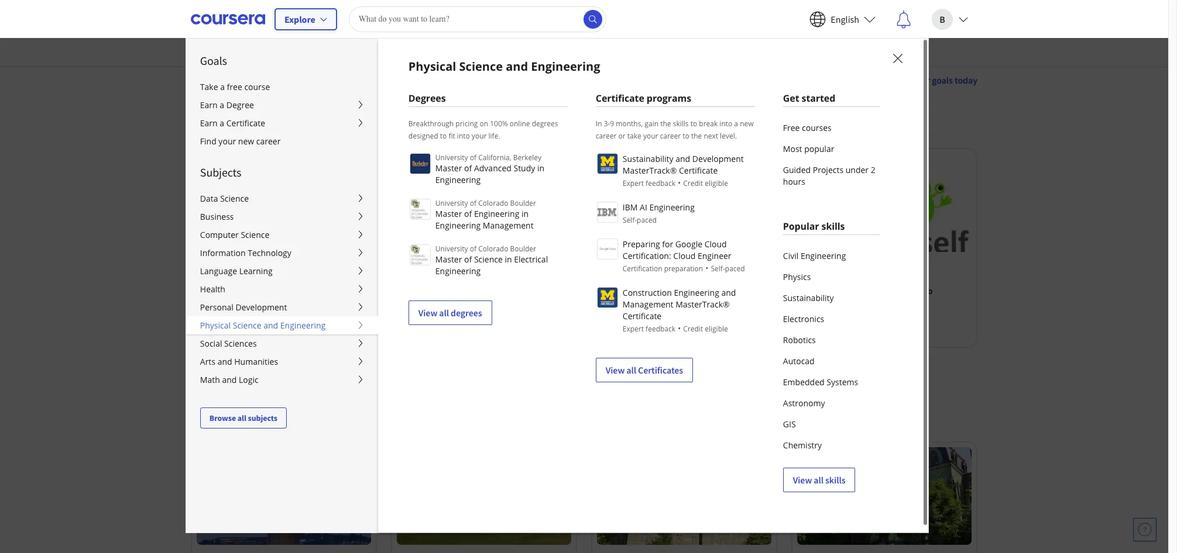 Task type: vqa. For each thing, say whether or not it's contained in the screenshot.


Task type: locate. For each thing, give the bounding box(es) containing it.
degrees up breakthrough
[[409, 92, 446, 105]]

new right break
[[740, 119, 754, 129]]

all inside button
[[238, 413, 246, 424]]

0 vertical spatial skills
[[673, 119, 689, 129]]

1 horizontal spatial programming
[[802, 299, 857, 311]]

science for physical science and engineering "dropdown button"
[[233, 320, 262, 331]]

the right "gain"
[[661, 119, 671, 129]]

view for view all skills
[[793, 475, 812, 487]]

free inside 'link'
[[783, 122, 800, 134]]

university for university of california, berkeley master of advanced study in engineering
[[436, 153, 468, 163]]

explore menu element
[[186, 39, 378, 429]]

berkeley
[[513, 153, 542, 163]]

into inside in 3-9 months, gain the skills to break into a new career or take your career to the next level.
[[720, 119, 733, 129]]

course down cybersecurity
[[602, 327, 626, 337]]

all inside 'list'
[[814, 475, 824, 487]]

physical down personal
[[200, 320, 231, 331]]

1 horizontal spatial the
[[692, 131, 702, 141]]

your inside explore menu element
[[219, 136, 236, 147]]

get down 'earn a degree'
[[191, 120, 214, 141]]

into for degrees
[[457, 131, 470, 141]]

certificate up find your new career
[[226, 118, 265, 129]]

algorithms,
[[201, 285, 248, 297]]

3-
[[604, 119, 610, 129]]

2 boulder from the top
[[510, 244, 536, 254]]

earn up find at the top left of the page
[[200, 118, 218, 129]]

guided
[[783, 165, 811, 176]]

3 course from the left
[[602, 327, 626, 337]]

1 vertical spatial university of colorado boulder logo image
[[410, 245, 431, 266]]

1 university of colorado boulder logo image from the top
[[410, 199, 431, 220]]

new down earn a certificate
[[238, 136, 254, 147]]

close image
[[890, 50, 905, 66], [890, 50, 905, 66], [890, 50, 905, 66], [890, 50, 905, 66], [890, 50, 905, 66], [890, 50, 905, 66], [890, 50, 905, 66], [891, 51, 906, 66]]

1 course from the left
[[201, 327, 225, 337]]

2 princeton from the left
[[422, 265, 455, 276]]

cybersecurity for everyone
[[602, 285, 709, 297]]

paced down 'engineer' at right top
[[725, 264, 745, 274]]

main content containing get started with these free courses
[[0, 59, 1169, 554]]

management down construction
[[623, 299, 674, 310]]

all inside list
[[627, 365, 637, 377]]

0 horizontal spatial computer
[[200, 230, 239, 241]]

• down cybersecurity for everyone link
[[678, 323, 681, 334]]

boulder inside university of colorado boulder master of engineering in engineering management
[[510, 199, 536, 208]]

study
[[514, 163, 535, 174]]

code
[[802, 285, 823, 297]]

your down "gain"
[[644, 131, 658, 141]]

management up university of colorado boulder master of science in electrical engineering
[[483, 220, 534, 231]]

gis
[[783, 419, 796, 430]]

0 vertical spatial colorado
[[479, 199, 509, 208]]

physical up breakthrough
[[409, 59, 456, 74]]

1 colorado from the top
[[479, 199, 509, 208]]

all inside list
[[439, 307, 449, 319]]

autocad
[[783, 356, 815, 367]]

skills up the civil engineering link
[[822, 220, 845, 233]]

university of colorado boulder logo image up purpose
[[410, 245, 431, 266]]

programming down the "yourself!"
[[802, 299, 857, 311]]

1 horizontal spatial course
[[402, 327, 426, 337]]

view for view all degrees
[[419, 307, 438, 319]]

2 feedback from the top
[[646, 324, 676, 334]]

princeton university
[[221, 265, 291, 276], [422, 265, 491, 276]]

language learning button
[[186, 262, 378, 281]]

1 partnername logo image from the top
[[597, 153, 618, 175]]

cloud
[[705, 239, 727, 250], [674, 251, 696, 262]]

science up information technology
[[241, 230, 270, 241]]

princeton down information technology
[[221, 265, 254, 276]]

0 horizontal spatial get
[[191, 120, 214, 141]]

0 horizontal spatial degree
[[226, 100, 254, 111]]

• down 'engineer' at right top
[[706, 263, 709, 274]]

online
[[510, 119, 530, 129]]

social sciences button
[[186, 335, 378, 353]]

1 horizontal spatial computer
[[402, 285, 442, 297]]

2 colorado from the top
[[479, 244, 509, 254]]

princeton up "science:"
[[422, 265, 455, 276]]

degree inside earn your degree collection element
[[259, 414, 307, 435]]

0 vertical spatial eligible
[[705, 179, 728, 189]]

princeton
[[221, 265, 254, 276], [422, 265, 455, 276]]

2 horizontal spatial your
[[644, 131, 658, 141]]

new inside in 3-9 months, gain the skills to break into a new career or take your career to the next level.
[[740, 119, 754, 129]]

3 master from the top
[[436, 254, 462, 265]]

boulder inside university of colorado boulder master of science in electrical engineering
[[510, 244, 536, 254]]

1 horizontal spatial sustainability
[[783, 293, 834, 304]]

2 horizontal spatial view
[[793, 475, 812, 487]]

1 vertical spatial master
[[436, 208, 462, 220]]

earn inside popup button
[[200, 118, 218, 129]]

management inside construction engineering and management mastertrack® certificate expert feedback • credit eligible
[[623, 299, 674, 310]]

university inside university of colorado boulder master of engineering in engineering management
[[436, 199, 468, 208]]

development inside sustainability and development mastertrack® certificate expert feedback • credit eligible
[[693, 153, 744, 165]]

to left next
[[683, 131, 690, 141]]

view all skills link
[[783, 468, 856, 493]]

projects
[[813, 165, 844, 176]]

credit down everyone
[[684, 324, 703, 334]]

sustainability up electronics
[[783, 293, 834, 304]]

2 vertical spatial skills
[[826, 475, 846, 487]]

1 vertical spatial eligible
[[705, 324, 728, 334]]

preparing
[[623, 239, 660, 250]]

career
[[596, 131, 617, 141], [660, 131, 681, 141], [256, 136, 281, 147]]

sustainability for sustainability and development mastertrack® certificate expert feedback • credit eligible
[[623, 153, 674, 165]]

1 vertical spatial in
[[522, 208, 529, 220]]

in down study
[[522, 208, 529, 220]]

princeton university for science:
[[422, 265, 491, 276]]

get left started
[[783, 92, 800, 105]]

browse all subjects
[[210, 413, 278, 424]]

home
[[196, 46, 220, 57]]

degrees right online
[[350, 46, 382, 57]]

courses
[[380, 120, 434, 141]]

0 vertical spatial •
[[678, 177, 681, 189]]

credit inside construction engineering and management mastertrack® certificate expert feedback • credit eligible
[[684, 324, 703, 334]]

free
[[347, 120, 377, 141], [783, 122, 800, 134], [207, 160, 222, 170], [407, 160, 423, 170], [607, 160, 623, 170], [808, 160, 823, 170]]

physical science and engineering up social sciences popup button
[[200, 320, 326, 331]]

engineering
[[531, 59, 601, 74], [436, 175, 481, 186], [650, 202, 695, 213], [474, 208, 520, 220], [436, 220, 481, 231], [801, 251, 846, 262], [436, 266, 481, 277], [674, 288, 720, 299], [280, 320, 326, 331]]

courses
[[802, 122, 832, 134]]

partnername logo image for preparing
[[597, 239, 618, 260]]

self- down 'engineer' at right top
[[711, 264, 725, 274]]

9
[[610, 119, 614, 129]]

certificate down construction
[[623, 311, 662, 322]]

0 vertical spatial view
[[419, 307, 438, 319]]

university of colorado boulder master of engineering in engineering management
[[436, 199, 536, 231]]

1 feedback from the top
[[646, 179, 676, 189]]

colorado inside university of colorado boulder master of science in electrical engineering
[[479, 244, 509, 254]]

new inside explore menu element
[[238, 136, 254, 147]]

0 horizontal spatial new
[[238, 136, 254, 147]]

explore button
[[275, 8, 337, 30]]

2 horizontal spatial in
[[538, 163, 545, 174]]

princeton for algorithms,
[[221, 265, 254, 276]]

subjects
[[200, 165, 241, 180]]

colorado inside university of colorado boulder master of engineering in engineering management
[[479, 199, 509, 208]]

2 eligible from the top
[[705, 324, 728, 334]]

1 vertical spatial with
[[535, 285, 552, 297]]

course
[[244, 81, 270, 93]]

1 vertical spatial credit
[[684, 324, 703, 334]]

None search field
[[349, 6, 607, 32]]

2 credit from the top
[[684, 324, 703, 334]]

1 horizontal spatial view
[[606, 365, 625, 377]]

credit up ibm ai engineering self-paced at the top of the page
[[684, 179, 703, 189]]

0 horizontal spatial development
[[236, 302, 287, 313]]

university of colorado boulder logo image
[[410, 199, 431, 220], [410, 245, 431, 266]]

mastertrack® up ai
[[623, 165, 677, 176]]

2 university of colorado boulder logo image from the top
[[410, 245, 431, 266]]

all left the 'certificates'
[[627, 365, 637, 377]]

park
[[729, 265, 745, 276]]

systems
[[827, 377, 859, 388]]

for inside the get started with these free courses collection element
[[659, 285, 670, 297]]

of inside the get started with these free courses collection element
[[658, 265, 665, 276]]

eligible inside construction engineering and management mastertrack® certificate expert feedback • credit eligible
[[705, 324, 728, 334]]

engineering inside view all skills 'list'
[[801, 251, 846, 262]]

free left graduation cap image
[[783, 122, 800, 134]]

1 vertical spatial into
[[457, 131, 470, 141]]

paced inside preparing for google cloud certification: cloud engineer certification preparation • self-paced
[[725, 264, 745, 274]]

computer inside computer science: programming with a purpose
[[402, 285, 442, 297]]

in right study
[[538, 163, 545, 174]]

0 horizontal spatial programming
[[478, 285, 533, 297]]

all down chemistry link
[[814, 475, 824, 487]]

1 vertical spatial boulder
[[510, 244, 536, 254]]

with down electrical
[[535, 285, 552, 297]]

university inside university of california, berkeley master of advanced study in engineering
[[436, 153, 468, 163]]

university of colorado boulder logo image for master of science in electrical engineering
[[410, 245, 431, 266]]

civil engineering
[[783, 251, 846, 262]]

eligible inside sustainability and development mastertrack® certificate expert feedback • credit eligible
[[705, 179, 728, 189]]

show 8 more button
[[191, 355, 256, 376]]

language
[[200, 266, 237, 277]]

level.
[[720, 131, 737, 141]]

boulder for engineering
[[510, 199, 536, 208]]

2 expert from the top
[[623, 324, 644, 334]]

partnername logo image
[[597, 153, 618, 175], [597, 202, 618, 223], [597, 239, 618, 260], [597, 288, 618, 309]]

1 vertical spatial degrees
[[451, 307, 482, 319]]

1 boulder from the top
[[510, 199, 536, 208]]

master
[[436, 163, 462, 174], [436, 208, 462, 220], [436, 254, 462, 265]]

earn inside popup button
[[200, 100, 218, 111]]

0 vertical spatial programming
[[478, 285, 533, 297]]

1 horizontal spatial degrees
[[532, 119, 558, 129]]

data science
[[200, 193, 249, 204]]

1 vertical spatial colorado
[[479, 244, 509, 254]]

view all certificates list
[[596, 152, 755, 383]]

0 horizontal spatial self-
[[623, 216, 637, 225]]

degrees
[[350, 46, 382, 57], [409, 92, 446, 105]]

degree down the take a free course on the left top
[[226, 100, 254, 111]]

0 vertical spatial degree
[[226, 100, 254, 111]]

0 vertical spatial development
[[693, 153, 744, 165]]

an
[[861, 285, 871, 297]]

0 vertical spatial sustainability
[[623, 153, 674, 165]]

1 vertical spatial programming
[[802, 299, 857, 311]]

expert inside construction engineering and management mastertrack® certificate expert feedback • credit eligible
[[623, 324, 644, 334]]

browse all subjects button
[[200, 408, 287, 429]]

1 horizontal spatial in
[[522, 208, 529, 220]]

0 horizontal spatial management
[[483, 220, 534, 231]]

earn down take
[[200, 100, 218, 111]]

view all skills list
[[783, 246, 881, 493]]

2 princeton university from the left
[[422, 265, 491, 276]]

all right "browse"
[[238, 413, 246, 424]]

computer inside popup button
[[200, 230, 239, 241]]

health button
[[186, 281, 378, 299]]

a for degree
[[220, 100, 224, 111]]

get inside main content
[[191, 120, 214, 141]]

1 horizontal spatial princeton university
[[422, 265, 491, 276]]

master for master of engineering in engineering management
[[436, 208, 462, 220]]

new
[[740, 119, 754, 129], [238, 136, 254, 147]]

0 vertical spatial management
[[483, 220, 534, 231]]

cloud down google
[[674, 251, 696, 262]]

eligible down next
[[705, 179, 728, 189]]

university of colorado boulder master of science in electrical engineering
[[436, 244, 548, 277]]

into inside breakthrough pricing on 100% online degrees designed to fit into your life.
[[457, 131, 470, 141]]

skills left break
[[673, 119, 689, 129]]

degrees right online
[[532, 119, 558, 129]]

more
[[228, 361, 246, 371]]

free down or in the top right of the page
[[607, 160, 623, 170]]

0 vertical spatial physical science and engineering
[[409, 59, 601, 74]]

0 horizontal spatial princeton
[[221, 265, 254, 276]]

computer
[[200, 230, 239, 241], [402, 285, 442, 297]]

mastertrack® inside sustainability and development mastertrack® certificate expert feedback • credit eligible
[[623, 165, 677, 176]]

1 princeton from the left
[[221, 265, 254, 276]]

princeton university up "science:"
[[422, 265, 491, 276]]

sustainability inside sustainability link
[[783, 293, 834, 304]]

most
[[783, 143, 803, 155]]

skills inside in 3-9 months, gain the skills to break into a new career or take your career to the next level.
[[673, 119, 689, 129]]

paced down ai
[[637, 216, 657, 225]]

1 vertical spatial •
[[706, 263, 709, 274]]

programming down university of colorado boulder master of science in electrical engineering
[[478, 285, 533, 297]]

1 horizontal spatial development
[[693, 153, 744, 165]]

1 horizontal spatial physical
[[409, 59, 456, 74]]

free down popular
[[808, 160, 823, 170]]

1 horizontal spatial princeton
[[422, 265, 455, 276]]

1 expert from the top
[[623, 179, 644, 189]]

degree inside earn a degree popup button
[[226, 100, 254, 111]]

to right introduction
[[925, 285, 933, 297]]

science up computer science: programming with a purpose link
[[474, 254, 503, 265]]

and inside "dropdown button"
[[264, 320, 278, 331]]

2 vertical spatial view
[[793, 475, 812, 487]]

0 horizontal spatial into
[[457, 131, 470, 141]]

engineering inside construction engineering and management mastertrack® certificate expert feedback • credit eligible
[[674, 288, 720, 299]]

boulder down university of colorado boulder master of engineering in engineering management
[[510, 244, 536, 254]]

online degrees link
[[318, 38, 387, 64]]

home link
[[191, 38, 225, 67]]

physical science and engineering group
[[186, 38, 1178, 554]]

university of california, berkeley logo image
[[410, 153, 431, 175]]

degree right your
[[259, 414, 307, 435]]

1 vertical spatial physical science and engineering
[[200, 320, 326, 331]]

0 vertical spatial the
[[661, 119, 671, 129]]

physics link
[[783, 267, 881, 288]]

certificate down next
[[679, 165, 718, 176]]

engineering inside "dropdown button"
[[280, 320, 326, 331]]

your down earn a certificate
[[219, 136, 236, 147]]

certification:
[[623, 251, 672, 262]]

master inside university of colorado boulder master of science in electrical engineering
[[436, 254, 462, 265]]

0 horizontal spatial degrees
[[350, 46, 382, 57]]

free for computer science: programming with a purpose
[[407, 160, 423, 170]]

i
[[268, 285, 270, 297]]

2 partnername logo image from the top
[[597, 202, 618, 223]]

get started with these free courses collection element
[[184, 101, 985, 395]]

to inside the code yourself! an introduction to programming
[[925, 285, 933, 297]]

1 horizontal spatial management
[[623, 299, 674, 310]]

to left fit on the top
[[440, 131, 447, 141]]

science inside university of colorado boulder master of science in electrical engineering
[[474, 254, 503, 265]]

0 vertical spatial degrees
[[350, 46, 382, 57]]

engineering inside ibm ai engineering self-paced
[[650, 202, 695, 213]]

partnername logo image left construction
[[597, 288, 618, 309]]

1 horizontal spatial career
[[596, 131, 617, 141]]

certificate inside sustainability and development mastertrack® certificate expert feedback • credit eligible
[[679, 165, 718, 176]]

1 eligible from the top
[[705, 179, 728, 189]]

0 vertical spatial physical
[[409, 59, 456, 74]]

free down the designed
[[407, 160, 423, 170]]

take a free course
[[200, 81, 270, 93]]

boulder down study
[[510, 199, 536, 208]]

algorithms, part i
[[201, 285, 270, 297]]

earn a certificate button
[[186, 114, 378, 132]]

career down earn a certificate popup button
[[256, 136, 281, 147]]

career right take
[[660, 131, 681, 141]]

next
[[704, 131, 719, 141]]

university for university of colorado boulder master of science in electrical engineering
[[436, 244, 468, 254]]

0 vertical spatial degrees
[[532, 119, 558, 129]]

0 horizontal spatial physical science and engineering
[[200, 320, 326, 331]]

certificate up 9
[[596, 92, 645, 105]]

mastertrack® down everyone
[[676, 299, 730, 310]]

1 vertical spatial degrees
[[409, 92, 446, 105]]

1 vertical spatial cloud
[[674, 251, 696, 262]]

development down next
[[693, 153, 744, 165]]

computer science: programming with a purpose
[[402, 285, 559, 311]]

or
[[619, 131, 626, 141]]

self- down ibm
[[623, 216, 637, 225]]

your inside in 3-9 months, gain the skills to break into a new career or take your career to the next level.
[[644, 131, 658, 141]]

1 credit from the top
[[684, 179, 703, 189]]

free courses
[[783, 122, 832, 134]]

master inside university of colorado boulder master of engineering in engineering management
[[436, 208, 462, 220]]

1 vertical spatial get
[[191, 120, 214, 141]]

skills inside view all skills link
[[826, 475, 846, 487]]

partnername logo image left ibm
[[597, 202, 618, 223]]

0 horizontal spatial career
[[256, 136, 281, 147]]

0 vertical spatial self-
[[623, 216, 637, 225]]

1 horizontal spatial degree
[[259, 414, 307, 435]]

for
[[663, 239, 674, 250], [659, 285, 670, 297]]

development down part
[[236, 302, 287, 313]]

colorado down university of california, berkeley master of advanced study in engineering
[[479, 199, 509, 208]]

course for algorithms, part i
[[201, 327, 225, 337]]

browse
[[210, 413, 236, 424]]

2 vertical spatial in
[[505, 254, 512, 265]]

1 vertical spatial sustainability
[[783, 293, 834, 304]]

science down personal development
[[233, 320, 262, 331]]

into up level.
[[720, 119, 733, 129]]

of
[[470, 153, 477, 163], [464, 163, 472, 174], [470, 199, 477, 208], [464, 208, 472, 220], [470, 244, 477, 254], [464, 254, 472, 265], [658, 265, 665, 276]]

find your new career link
[[186, 132, 378, 151]]

science down 'what do you want to learn?' "text box"
[[459, 59, 503, 74]]

course for cybersecurity for everyone
[[602, 327, 626, 337]]

coursera image
[[191, 10, 265, 28]]

skills down chemistry link
[[826, 475, 846, 487]]

1 horizontal spatial degrees
[[409, 92, 446, 105]]

all down "science:"
[[439, 307, 449, 319]]

career down 3- at the right
[[596, 131, 617, 141]]

feedback
[[646, 179, 676, 189], [646, 324, 676, 334]]

eligible
[[705, 179, 728, 189], [705, 324, 728, 334]]

view inside view all degrees link
[[419, 307, 438, 319]]

1 horizontal spatial into
[[720, 119, 733, 129]]

repeat image
[[806, 161, 820, 175]]

8
[[222, 361, 226, 371]]

feedback up ai
[[646, 179, 676, 189]]

expert down cybersecurity
[[623, 324, 644, 334]]

certificate programs
[[596, 92, 692, 105]]

main content
[[0, 59, 1169, 554]]

0 vertical spatial earn
[[200, 100, 218, 111]]

0 vertical spatial paced
[[637, 216, 657, 225]]

computer for computer science: programming with a purpose
[[402, 285, 442, 297]]

feedback down construction
[[646, 324, 676, 334]]

physical science and engineering down 'what do you want to learn?' "text box"
[[409, 59, 601, 74]]

list
[[783, 118, 881, 193]]

in left electrical
[[505, 254, 512, 265]]

1 vertical spatial physical
[[200, 320, 231, 331]]

2 horizontal spatial course
[[602, 327, 626, 337]]

• inside construction engineering and management mastertrack® certificate expert feedback • credit eligible
[[678, 323, 681, 334]]

course down purpose
[[402, 327, 426, 337]]

0 vertical spatial credit
[[684, 179, 703, 189]]

free for code yourself! an introduction to programming
[[808, 160, 823, 170]]

gis link
[[783, 415, 881, 436]]

computer down business
[[200, 230, 239, 241]]

development inside personal development popup button
[[236, 302, 287, 313]]

a inside computer science: programming with a purpose
[[554, 285, 559, 297]]

science up business
[[220, 193, 249, 204]]

partnername logo image for sustainability
[[597, 153, 618, 175]]

started
[[802, 92, 836, 105]]

civil
[[783, 251, 799, 262]]

colorado down university of colorado boulder master of engineering in engineering management
[[479, 244, 509, 254]]

1 horizontal spatial paced
[[725, 264, 745, 274]]

eligible down everyone
[[705, 324, 728, 334]]

0 horizontal spatial view
[[419, 307, 438, 319]]

your down on
[[472, 131, 487, 141]]

physical science and engineering inside menu item
[[409, 59, 601, 74]]

0 vertical spatial boulder
[[510, 199, 536, 208]]

2 vertical spatial •
[[678, 323, 681, 334]]

3 partnername logo image from the top
[[597, 239, 618, 260]]

princeton university for part
[[221, 265, 291, 276]]

computer up purpose
[[402, 285, 442, 297]]

view inside view all skills link
[[793, 475, 812, 487]]

for inside preparing for google cloud certification: cloud engineer certification preparation • self-paced
[[663, 239, 674, 250]]

colorado for science
[[479, 244, 509, 254]]

4 partnername logo image from the top
[[597, 288, 618, 309]]

help center image
[[1138, 524, 1152, 538]]

expert up ibm
[[623, 179, 644, 189]]

1 vertical spatial self-
[[711, 264, 725, 274]]

2 master from the top
[[436, 208, 462, 220]]

degrees down "science:"
[[451, 307, 482, 319]]

0 vertical spatial into
[[720, 119, 733, 129]]

earn inside main content
[[191, 414, 222, 435]]

mastertrack® inside construction engineering and management mastertrack® certificate expert feedback • credit eligible
[[676, 299, 730, 310]]

for for preparing
[[663, 239, 674, 250]]

0 vertical spatial get
[[783, 92, 800, 105]]

degrees inside the physical science and engineering menu item
[[409, 92, 446, 105]]

self- inside preparing for google cloud certification: cloud engineer certification preparation • self-paced
[[711, 264, 725, 274]]

a inside popup button
[[220, 118, 224, 129]]

a inside popup button
[[220, 100, 224, 111]]

0 vertical spatial expert
[[623, 179, 644, 189]]

paced inside ibm ai engineering self-paced
[[637, 216, 657, 225]]

1 master from the top
[[436, 163, 462, 174]]

physical inside menu item
[[409, 59, 456, 74]]

in for master of engineering in engineering management
[[522, 208, 529, 220]]

earn a certificate
[[200, 118, 265, 129]]

0 vertical spatial mastertrack®
[[623, 165, 677, 176]]

1 princeton university from the left
[[221, 265, 291, 276]]

0 vertical spatial with
[[270, 120, 300, 141]]

cloud up 'engineer' at right top
[[705, 239, 727, 250]]

free right the these
[[347, 120, 377, 141]]

1 horizontal spatial your
[[472, 131, 487, 141]]

partnername logo image down 3- at the right
[[597, 153, 618, 175]]

1 horizontal spatial with
[[535, 285, 552, 297]]

autocad link
[[783, 351, 881, 372]]

find
[[200, 136, 217, 147]]

these
[[304, 120, 344, 141]]

0 vertical spatial feedback
[[646, 179, 676, 189]]

information technology button
[[186, 244, 378, 262]]

0 vertical spatial in
[[538, 163, 545, 174]]

earn left your
[[191, 414, 222, 435]]

close image
[[890, 50, 905, 66], [890, 50, 905, 66]]

into
[[720, 119, 733, 129], [457, 131, 470, 141]]

part
[[249, 285, 266, 297]]

0 horizontal spatial course
[[201, 327, 225, 337]]

in inside university of colorado boulder master of science in electrical engineering
[[505, 254, 512, 265]]

course up social
[[201, 327, 225, 337]]

astronomy
[[783, 398, 825, 409]]

princeton university down information technology
[[221, 265, 291, 276]]

into right fit on the top
[[457, 131, 470, 141]]

sustainability inside sustainability and development mastertrack® certificate expert feedback • credit eligible
[[623, 153, 674, 165]]

1 vertical spatial the
[[692, 131, 702, 141]]

university inside university of colorado boulder master of science in electrical engineering
[[436, 244, 468, 254]]

in inside university of colorado boulder master of engineering in engineering management
[[522, 208, 529, 220]]

1 vertical spatial degree
[[259, 414, 307, 435]]

english button
[[801, 0, 885, 38]]

get inside the physical science and engineering menu item
[[783, 92, 800, 105]]

university of colorado boulder logo image down the university of california, berkeley logo
[[410, 199, 431, 220]]

2 course from the left
[[402, 327, 426, 337]]

embedded systems link
[[783, 372, 881, 394]]

0 vertical spatial cloud
[[705, 239, 727, 250]]

free down find at the top left of the page
[[207, 160, 222, 170]]

2 vertical spatial master
[[436, 254, 462, 265]]

earn for earn a degree
[[200, 100, 218, 111]]

code yourself! an introduction to programming
[[802, 285, 933, 311]]

view all degrees list
[[409, 152, 568, 326]]

view inside view all certificates link
[[606, 365, 625, 377]]

0 horizontal spatial sustainability
[[623, 153, 674, 165]]

science inside "dropdown button"
[[233, 320, 262, 331]]

the left next
[[692, 131, 702, 141]]

master inside university of california, berkeley master of advanced study in engineering
[[436, 163, 462, 174]]

and
[[506, 59, 528, 74], [676, 153, 691, 165], [722, 288, 736, 299], [264, 320, 278, 331], [218, 357, 232, 368], [222, 375, 237, 386]]



Task type: describe. For each thing, give the bounding box(es) containing it.
physical science and engineering inside "dropdown button"
[[200, 320, 326, 331]]

all for skills
[[814, 475, 824, 487]]

chemistry
[[783, 440, 822, 452]]

arts
[[200, 357, 216, 368]]

credit inside sustainability and development mastertrack® certificate expert feedback • credit eligible
[[684, 179, 703, 189]]

take
[[628, 131, 642, 141]]

purpose
[[402, 299, 435, 311]]

preparing for google cloud certification: cloud engineer certification preparation • self-paced
[[623, 239, 745, 274]]

computer science
[[200, 230, 270, 241]]

university of california, berkeley master of advanced study in engineering
[[436, 153, 545, 186]]

sciences
[[224, 338, 257, 350]]

0 horizontal spatial cloud
[[674, 251, 696, 262]]

in for master of science in electrical engineering
[[505, 254, 512, 265]]

partnername logo image for construction
[[597, 288, 618, 309]]

university of colorado boulder logo image for master of engineering in engineering management
[[410, 199, 431, 220]]

university for university of maryland, college park
[[622, 265, 656, 276]]

master for master of science in electrical engineering
[[436, 254, 462, 265]]

physical inside "dropdown button"
[[200, 320, 231, 331]]

certification
[[623, 264, 663, 274]]

ibm ai engineering self-paced
[[623, 202, 695, 225]]

take
[[200, 81, 218, 93]]

expert inside sustainability and development mastertrack® certificate expert feedback • credit eligible
[[623, 179, 644, 189]]

cybersecurity for everyone link
[[602, 284, 767, 298]]

physics
[[783, 272, 811, 283]]

0 horizontal spatial the
[[661, 119, 671, 129]]

online
[[323, 46, 348, 57]]

maryland,
[[667, 265, 701, 276]]

self- inside ibm ai engineering self-paced
[[623, 216, 637, 225]]

earn for earn a certificate
[[200, 118, 218, 129]]

personal development button
[[186, 299, 378, 317]]

learning
[[239, 266, 273, 277]]

robotics link
[[783, 330, 881, 351]]

free
[[227, 81, 242, 93]]

degree for earn a degree
[[226, 100, 254, 111]]

a for free
[[220, 81, 225, 93]]

business button
[[186, 208, 378, 226]]

in
[[596, 119, 602, 129]]

life.
[[489, 131, 500, 141]]

technology
[[248, 248, 292, 259]]

into for certificate programs
[[720, 119, 733, 129]]

language learning
[[200, 266, 273, 277]]

everyone
[[672, 285, 709, 297]]

degrees inside list
[[451, 307, 482, 319]]

popular skills
[[783, 220, 845, 233]]

princeton for computer
[[422, 265, 455, 276]]

to left break
[[691, 119, 698, 129]]

certificate inside construction engineering and management mastertrack® certificate expert feedback • credit eligible
[[623, 311, 662, 322]]

code yourself! an introduction to programming link
[[802, 284, 967, 312]]

health
[[200, 284, 225, 295]]

science for data science popup button
[[220, 193, 249, 204]]

0 horizontal spatial with
[[270, 120, 300, 141]]

sustainability for sustainability
[[783, 293, 834, 304]]

graduation cap image
[[806, 119, 820, 133]]

physical science and engineering button
[[186, 317, 378, 335]]

computer for computer science
[[200, 230, 239, 241]]

google
[[676, 239, 703, 250]]

all for degrees
[[439, 307, 449, 319]]

feedback inside construction engineering and management mastertrack® certificate expert feedback • credit eligible
[[646, 324, 676, 334]]

get started with these free courses
[[191, 120, 434, 141]]

hours
[[783, 176, 806, 187]]

university for university of colorado boulder master of engineering in engineering management
[[436, 199, 468, 208]]

view all skills
[[793, 475, 846, 487]]

course for computer science: programming with a purpose
[[402, 327, 426, 337]]

show
[[200, 361, 220, 371]]

for for cybersecurity
[[659, 285, 670, 297]]

master for master of advanced study in engineering
[[436, 163, 462, 174]]

designed
[[409, 131, 438, 141]]

personal
[[200, 302, 234, 313]]

to inside breakthrough pricing on 100% online degrees designed to fit into your life.
[[440, 131, 447, 141]]

computer science button
[[186, 226, 378, 244]]

list containing free courses
[[783, 118, 881, 193]]

line chart image
[[806, 140, 820, 154]]

science for computer science popup button
[[241, 230, 270, 241]]

partnername logo image for ibm
[[597, 202, 618, 223]]

math
[[200, 375, 220, 386]]

100%
[[490, 119, 508, 129]]

view all certificates link
[[596, 358, 693, 383]]

earn for earn your degree
[[191, 414, 222, 435]]

earn your degree collection element
[[184, 395, 985, 554]]

science:
[[443, 285, 476, 297]]

subjects
[[248, 413, 278, 424]]

embedded systems
[[783, 377, 859, 388]]

management inside university of colorado boulder master of engineering in engineering management
[[483, 220, 534, 231]]

data science button
[[186, 190, 378, 208]]

arts and humanities
[[200, 357, 278, 368]]

your inside breakthrough pricing on 100% online degrees designed to fit into your life.
[[472, 131, 487, 141]]

guided projects under 2 hours link
[[783, 160, 881, 193]]

guided projects under 2 hours
[[783, 165, 876, 187]]

earn a degree button
[[186, 96, 378, 114]]

1 horizontal spatial cloud
[[705, 239, 727, 250]]

goals
[[200, 53, 227, 68]]

programming inside the code yourself! an introduction to programming
[[802, 299, 857, 311]]

math and logic
[[200, 375, 259, 386]]

engineering inside university of california, berkeley master of advanced study in engineering
[[436, 175, 481, 186]]

free for algorithms, part i
[[207, 160, 222, 170]]

robotics
[[783, 335, 816, 346]]

engineering inside university of colorado boulder master of science in electrical engineering
[[436, 266, 481, 277]]

free courses link
[[783, 118, 881, 139]]

logic
[[239, 375, 259, 386]]

started
[[218, 120, 267, 141]]

pricing
[[456, 119, 478, 129]]

• inside sustainability and development mastertrack® certificate expert feedback • credit eligible
[[678, 177, 681, 189]]

algorithms, part i link
[[201, 284, 367, 298]]

electrical
[[514, 254, 548, 265]]

certificate inside popup button
[[226, 118, 265, 129]]

feedback inside sustainability and development mastertrack® certificate expert feedback • credit eligible
[[646, 179, 676, 189]]

a for certificate
[[220, 118, 224, 129]]

all for certificates
[[627, 365, 637, 377]]

your
[[225, 414, 256, 435]]

business
[[200, 211, 234, 223]]

months,
[[616, 119, 643, 129]]

get for get started with these free courses
[[191, 120, 214, 141]]

get for get started
[[783, 92, 800, 105]]

programming inside computer science: programming with a purpose
[[478, 285, 533, 297]]

physical science and engineering menu item
[[378, 38, 1178, 554]]

earn your degree
[[191, 414, 307, 435]]

with inside computer science: programming with a purpose
[[535, 285, 552, 297]]

civil engineering link
[[783, 246, 881, 267]]

degree for earn your degree
[[259, 414, 307, 435]]

and inside construction engineering and management mastertrack® certificate expert feedback • credit eligible
[[722, 288, 736, 299]]

What do you want to learn? text field
[[349, 6, 607, 32]]

in inside university of california, berkeley master of advanced study in engineering
[[538, 163, 545, 174]]

and inside sustainability and development mastertrack® certificate expert feedback • credit eligible
[[676, 153, 691, 165]]

2 horizontal spatial career
[[660, 131, 681, 141]]

social sciences
[[200, 338, 257, 350]]

astronomy link
[[783, 394, 881, 415]]

degrees inside breakthrough pricing on 100% online degrees designed to fit into your life.
[[532, 119, 558, 129]]

view for view all certificates
[[606, 365, 625, 377]]

under
[[846, 165, 869, 176]]

colorado for engineering
[[479, 199, 509, 208]]

show 8 more
[[200, 361, 246, 371]]

boulder for science
[[510, 244, 536, 254]]

on
[[480, 119, 488, 129]]

1 vertical spatial skills
[[822, 220, 845, 233]]

in 3-9 months, gain the skills to break into a new career or take your career to the next level.
[[596, 119, 754, 141]]

gain
[[645, 119, 659, 129]]

embedded
[[783, 377, 825, 388]]

social
[[200, 338, 222, 350]]

english
[[831, 13, 860, 25]]

california,
[[479, 153, 512, 163]]

all for subjects
[[238, 413, 246, 424]]

free for cybersecurity for everyone
[[607, 160, 623, 170]]

career inside explore menu element
[[256, 136, 281, 147]]

a inside in 3-9 months, gain the skills to break into a new career or take your career to the next level.
[[735, 119, 738, 129]]

• inside preparing for google cloud certification: cloud engineer certification preparation • self-paced
[[706, 263, 709, 274]]

degrees inside online degrees link
[[350, 46, 382, 57]]



